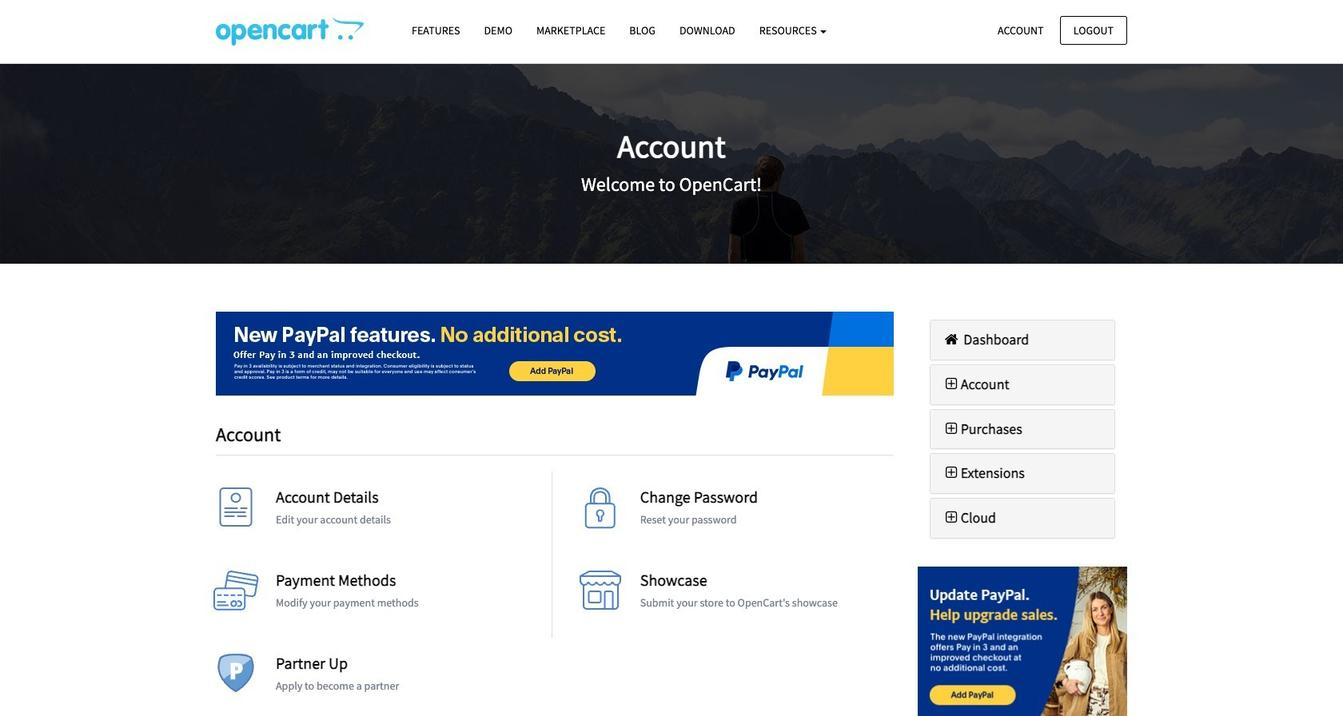 Task type: describe. For each thing, give the bounding box(es) containing it.
change password image
[[576, 488, 624, 536]]

apply to become a partner image
[[212, 654, 260, 702]]

opencart - your account image
[[216, 17, 364, 46]]

4 plus square o image from the top
[[943, 511, 961, 526]]

showcase image
[[576, 571, 624, 619]]

payment methods image
[[212, 571, 260, 619]]

1 horizontal spatial paypal image
[[918, 567, 1128, 717]]



Task type: locate. For each thing, give the bounding box(es) containing it.
paypal image
[[216, 312, 894, 396], [918, 567, 1128, 717]]

0 vertical spatial paypal image
[[216, 312, 894, 396]]

0 horizontal spatial paypal image
[[216, 312, 894, 396]]

home image
[[943, 333, 961, 347]]

3 plus square o image from the top
[[943, 467, 961, 481]]

1 vertical spatial paypal image
[[918, 567, 1128, 717]]

1 plus square o image from the top
[[943, 377, 961, 392]]

plus square o image
[[943, 377, 961, 392], [943, 422, 961, 436], [943, 467, 961, 481], [943, 511, 961, 526]]

account image
[[212, 488, 260, 536]]

2 plus square o image from the top
[[943, 422, 961, 436]]



Task type: vqa. For each thing, say whether or not it's contained in the screenshot.
paypal image to the left
yes



